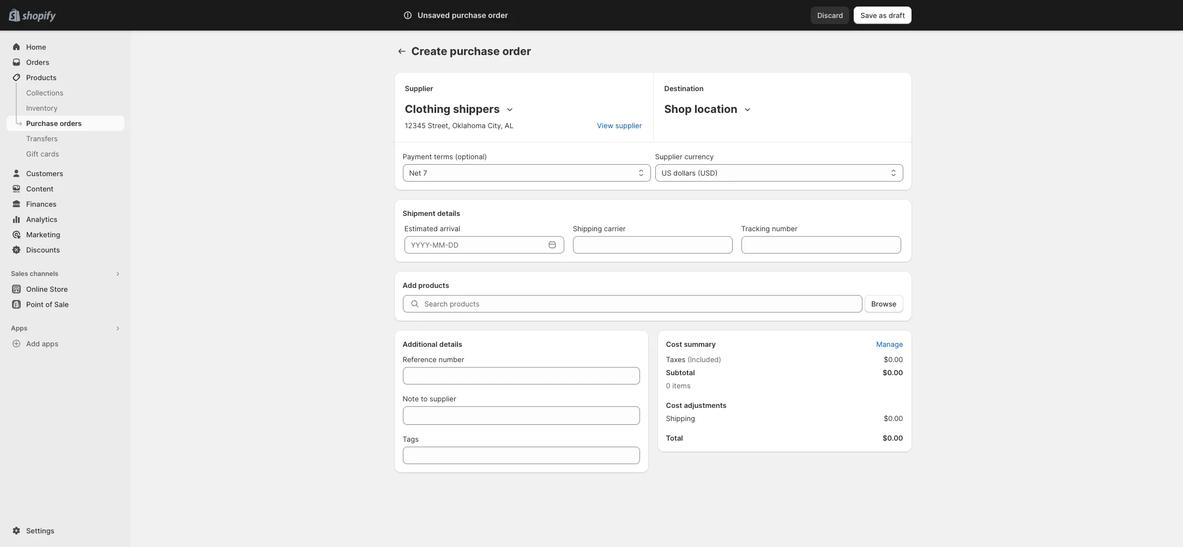 Task type: locate. For each thing, give the bounding box(es) containing it.
0 vertical spatial supplier
[[616, 121, 642, 130]]

$0.00 for subtotal
[[883, 368, 904, 377]]

Estimated arrival text field
[[405, 236, 545, 254]]

cost summary
[[666, 340, 716, 349]]

supplier up us
[[655, 152, 683, 161]]

0 horizontal spatial supplier
[[405, 84, 434, 93]]

finances
[[26, 200, 57, 208]]

purchase down unsaved purchase order
[[450, 45, 500, 58]]

cost for cost summary
[[666, 340, 682, 349]]

details up arrival
[[437, 209, 460, 218]]

content link
[[7, 181, 124, 196]]

inventory link
[[7, 100, 124, 116]]

0 vertical spatial cost
[[666, 340, 682, 349]]

purchase for create
[[450, 45, 500, 58]]

sales
[[11, 269, 28, 278]]

add
[[403, 281, 417, 290], [26, 339, 40, 348]]

transfers link
[[7, 131, 124, 146]]

discounts link
[[7, 242, 124, 257]]

content
[[26, 184, 54, 193]]

details up reference number
[[439, 340, 463, 349]]

0 vertical spatial order
[[488, 10, 508, 20]]

(included)
[[688, 355, 722, 364]]

0 vertical spatial supplier
[[405, 84, 434, 93]]

tracking
[[742, 224, 770, 233]]

save as draft
[[861, 11, 905, 20]]

unsaved
[[418, 10, 450, 20]]

subtotal
[[666, 368, 695, 377]]

1 horizontal spatial add
[[403, 281, 417, 290]]

inventory
[[26, 104, 58, 112]]

analytics link
[[7, 212, 124, 227]]

1 vertical spatial number
[[439, 355, 464, 364]]

marketing link
[[7, 227, 124, 242]]

cost
[[666, 340, 682, 349], [666, 401, 682, 410]]

clothing shippers button
[[403, 100, 518, 118]]

cost for cost adjustments
[[666, 401, 682, 410]]

purchase
[[452, 10, 486, 20], [450, 45, 500, 58]]

1 vertical spatial purchase
[[450, 45, 500, 58]]

add inside button
[[26, 339, 40, 348]]

point of sale link
[[7, 297, 124, 312]]

view supplier button
[[591, 118, 649, 133]]

shop location
[[665, 103, 738, 116]]

arrival
[[440, 224, 460, 233]]

settings
[[26, 526, 54, 535]]

0 vertical spatial shipping
[[573, 224, 602, 233]]

create purchase order
[[412, 45, 531, 58]]

0 horizontal spatial shipping
[[573, 224, 602, 233]]

gift cards
[[26, 149, 59, 158]]

1 vertical spatial order
[[503, 45, 531, 58]]

online store button
[[0, 281, 131, 297]]

0 vertical spatial details
[[437, 209, 460, 218]]

0 vertical spatial number
[[772, 224, 798, 233]]

supplier right the to
[[430, 394, 456, 403]]

0 vertical spatial add
[[403, 281, 417, 290]]

collections
[[26, 88, 63, 97]]

number down additional details
[[439, 355, 464, 364]]

cost up taxes
[[666, 340, 682, 349]]

1 horizontal spatial number
[[772, 224, 798, 233]]

2 cost from the top
[[666, 401, 682, 410]]

city,
[[488, 121, 503, 130]]

reference number
[[403, 355, 464, 364]]

purchase right unsaved
[[452, 10, 486, 20]]

1 vertical spatial shipping
[[666, 414, 695, 423]]

purchase orders
[[26, 119, 82, 128]]

adjustments
[[684, 401, 727, 410]]

products
[[419, 281, 449, 290]]

browse
[[872, 299, 897, 308]]

home link
[[7, 39, 124, 55]]

1 horizontal spatial shipping
[[666, 414, 695, 423]]

purchase orders link
[[7, 116, 124, 131]]

add left products
[[403, 281, 417, 290]]

note to supplier
[[403, 394, 456, 403]]

add left apps
[[26, 339, 40, 348]]

shipping down cost adjustments
[[666, 414, 695, 423]]

Tags text field
[[403, 447, 640, 464]]

shop
[[665, 103, 692, 116]]

shipment
[[403, 209, 436, 218]]

cost adjustments
[[666, 401, 727, 410]]

finances link
[[7, 196, 124, 212]]

cost down 0 items
[[666, 401, 682, 410]]

0 vertical spatial purchase
[[452, 10, 486, 20]]

purchase for unsaved
[[452, 10, 486, 20]]

shipping carrier
[[573, 224, 626, 233]]

1 vertical spatial details
[[439, 340, 463, 349]]

Search products text field
[[425, 295, 863, 313]]

supplier
[[616, 121, 642, 130], [430, 394, 456, 403]]

1 vertical spatial add
[[26, 339, 40, 348]]

Tracking number text field
[[742, 236, 901, 254]]

number right tracking at the top of page
[[772, 224, 798, 233]]

1 horizontal spatial supplier
[[655, 152, 683, 161]]

search button
[[430, 7, 746, 24]]

save as draft button
[[854, 7, 912, 24]]

shippers
[[453, 103, 500, 116]]

shipping left "carrier"
[[573, 224, 602, 233]]

net 7
[[409, 169, 427, 177]]

additional
[[403, 340, 438, 349]]

unsaved purchase order
[[418, 10, 508, 20]]

additional details
[[403, 340, 463, 349]]

net
[[409, 169, 421, 177]]

1 vertical spatial cost
[[666, 401, 682, 410]]

supplier up clothing
[[405, 84, 434, 93]]

details
[[437, 209, 460, 218], [439, 340, 463, 349]]

order for unsaved purchase order
[[488, 10, 508, 20]]

currency
[[685, 152, 714, 161]]

7
[[423, 169, 427, 177]]

Reference number text field
[[403, 367, 640, 385]]

products
[[26, 73, 57, 82]]

to
[[421, 394, 428, 403]]

gift cards link
[[7, 146, 124, 161]]

$0.00
[[884, 355, 904, 364], [883, 368, 904, 377], [884, 414, 904, 423], [883, 434, 904, 442]]

1 vertical spatial supplier
[[655, 152, 683, 161]]

0 horizontal spatial supplier
[[430, 394, 456, 403]]

1 horizontal spatial supplier
[[616, 121, 642, 130]]

tags
[[403, 435, 419, 443]]

cards
[[41, 149, 59, 158]]

supplier right the "view"
[[616, 121, 642, 130]]

0 items
[[666, 381, 691, 390]]

shipping
[[573, 224, 602, 233], [666, 414, 695, 423]]

number for tracking number
[[772, 224, 798, 233]]

0 horizontal spatial number
[[439, 355, 464, 364]]

shopify image
[[22, 11, 56, 22]]

payment
[[403, 152, 432, 161]]

shop location button
[[662, 100, 755, 118]]

reference
[[403, 355, 437, 364]]

add for add apps
[[26, 339, 40, 348]]

discard link
[[811, 7, 850, 24]]

1 cost from the top
[[666, 340, 682, 349]]

add products
[[403, 281, 449, 290]]

orders
[[26, 58, 49, 67]]

0 horizontal spatial add
[[26, 339, 40, 348]]



Task type: describe. For each thing, give the bounding box(es) containing it.
settings link
[[7, 523, 124, 538]]

discard
[[818, 11, 844, 20]]

$0.00 for total
[[883, 434, 904, 442]]

us
[[662, 169, 672, 177]]

home
[[26, 43, 46, 51]]

point of sale
[[26, 300, 69, 309]]

clothing shippers
[[405, 103, 500, 116]]

supplier currency
[[655, 152, 714, 161]]

draft
[[889, 11, 905, 20]]

destination
[[665, 84, 704, 93]]

0
[[666, 381, 671, 390]]

view
[[597, 121, 614, 130]]

number for reference number
[[439, 355, 464, 364]]

al
[[505, 121, 514, 130]]

manage
[[877, 340, 904, 349]]

12345
[[405, 121, 426, 130]]

(usd)
[[698, 169, 718, 177]]

clothing
[[405, 103, 451, 116]]

discounts
[[26, 245, 60, 254]]

us dollars (usd)
[[662, 169, 718, 177]]

search
[[448, 11, 471, 20]]

tracking number
[[742, 224, 798, 233]]

order for create purchase order
[[503, 45, 531, 58]]

details for shipment details
[[437, 209, 460, 218]]

taxes
[[666, 355, 686, 364]]

online store
[[26, 285, 68, 293]]

of
[[45, 300, 52, 309]]

shipping for shipping carrier
[[573, 224, 602, 233]]

apps button
[[7, 321, 124, 336]]

shipping for shipping
[[666, 414, 695, 423]]

location
[[695, 103, 738, 116]]

online
[[26, 285, 48, 293]]

Shipping carrier text field
[[573, 236, 733, 254]]

terms
[[434, 152, 453, 161]]

estimated
[[405, 224, 438, 233]]

shipment details
[[403, 209, 460, 218]]

summary
[[684, 340, 716, 349]]

customers link
[[7, 166, 124, 181]]

customers
[[26, 169, 63, 178]]

gift
[[26, 149, 39, 158]]

view supplier
[[597, 121, 642, 130]]

add apps button
[[7, 336, 124, 351]]

Note to supplier text field
[[403, 406, 640, 425]]

(optional)
[[455, 152, 487, 161]]

manage button
[[870, 337, 910, 352]]

marketing
[[26, 230, 60, 239]]

supplier for supplier currency
[[655, 152, 683, 161]]

street,
[[428, 121, 450, 130]]

orders
[[60, 119, 82, 128]]

point of sale button
[[0, 297, 131, 312]]

sales channels button
[[7, 266, 124, 281]]

1 vertical spatial supplier
[[430, 394, 456, 403]]

payment terms (optional)
[[403, 152, 487, 161]]

orders link
[[7, 55, 124, 70]]

products link
[[7, 70, 124, 85]]

collections link
[[7, 85, 124, 100]]

point
[[26, 300, 44, 309]]

add apps
[[26, 339, 58, 348]]

12345 street, oklahoma city, al
[[405, 121, 514, 130]]

purchase
[[26, 119, 58, 128]]

carrier
[[604, 224, 626, 233]]

apps
[[42, 339, 58, 348]]

as
[[879, 11, 887, 20]]

dollars
[[674, 169, 696, 177]]

browse button
[[865, 295, 904, 313]]

sales channels
[[11, 269, 58, 278]]

online store link
[[7, 281, 124, 297]]

note
[[403, 394, 419, 403]]

$0.00 for shipping
[[884, 414, 904, 423]]

add for add products
[[403, 281, 417, 290]]

details for additional details
[[439, 340, 463, 349]]

create
[[412, 45, 447, 58]]

channels
[[30, 269, 58, 278]]

total
[[666, 434, 683, 442]]

supplier inside dropdown button
[[616, 121, 642, 130]]

supplier for supplier
[[405, 84, 434, 93]]

store
[[50, 285, 68, 293]]

analytics
[[26, 215, 57, 224]]

save
[[861, 11, 877, 20]]

items
[[673, 381, 691, 390]]

transfers
[[26, 134, 58, 143]]



Task type: vqa. For each thing, say whether or not it's contained in the screenshot.
Tags text field
yes



